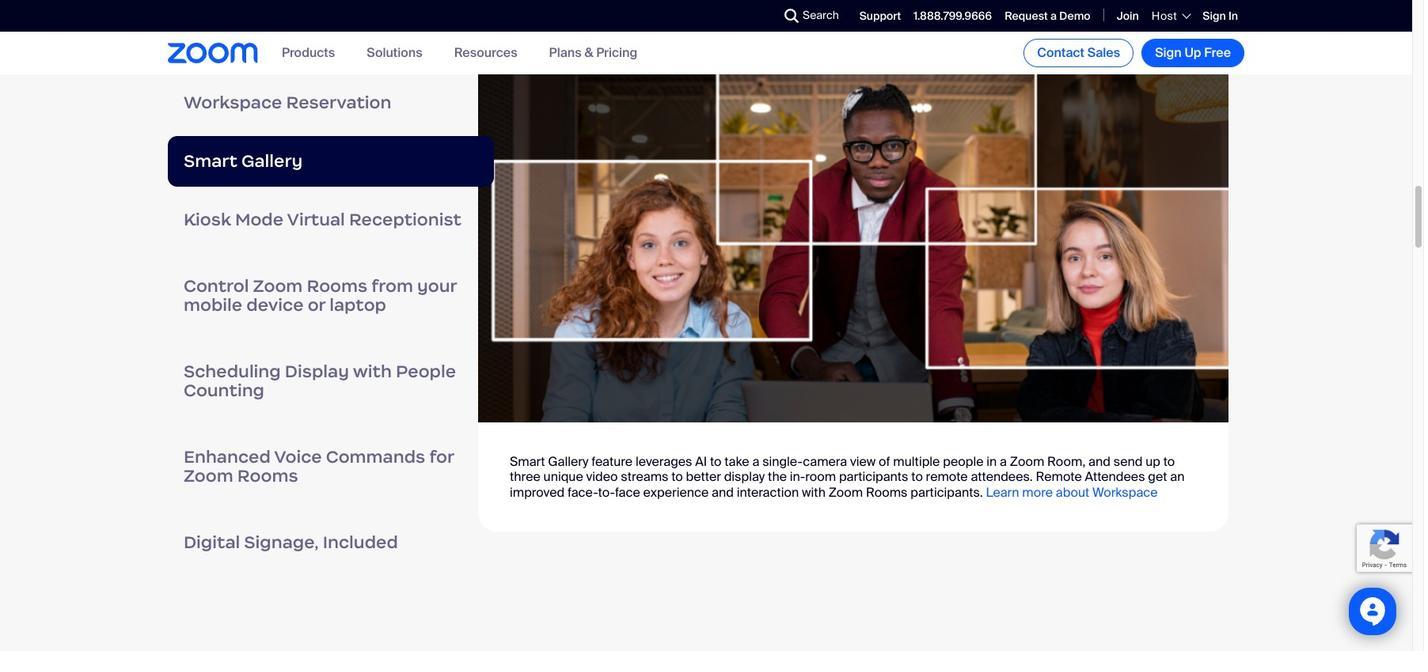 Task type: locate. For each thing, give the bounding box(es) containing it.
camera
[[803, 454, 847, 470]]

contact sales
[[1037, 44, 1121, 61]]

sign left the 'in'
[[1203, 9, 1226, 23]]

with left people
[[353, 361, 392, 383]]

1 horizontal spatial a
[[1000, 454, 1007, 470]]

1 horizontal spatial rooms
[[307, 276, 368, 297]]

kiosk mode virtual receptionist
[[184, 209, 462, 231]]

zoom logo image
[[168, 43, 258, 63]]

to left better
[[672, 469, 683, 486]]

tab list containing intelligent director
[[168, 3, 494, 577]]

support
[[860, 9, 901, 23]]

plans & pricing link
[[549, 45, 638, 61]]

take
[[725, 454, 750, 470]]

1 vertical spatial and
[[712, 484, 734, 501]]

1 vertical spatial smart
[[510, 454, 545, 470]]

receptionist
[[349, 209, 462, 231]]

contact sales link
[[1024, 39, 1134, 67]]

smart gallery button
[[168, 136, 494, 187]]

1 vertical spatial sign
[[1155, 44, 1182, 61]]

resources button
[[454, 45, 518, 61]]

0 horizontal spatial with
[[353, 361, 392, 383]]

0 vertical spatial smart
[[184, 151, 237, 172]]

0 horizontal spatial rooms
[[237, 466, 298, 487]]

0 horizontal spatial smart
[[184, 151, 237, 172]]

sign in link
[[1203, 9, 1238, 23]]

to right up
[[1164, 454, 1175, 470]]

zoom up more
[[1010, 454, 1045, 470]]

learn more about workspace link
[[986, 484, 1158, 501]]

gallery inside smart gallery feature leverages ai to take a single-camera view of multiple people in a zoom room, and send up to three unique video streams to better display the in-room participants to remote attendees. remote attendees get an improved face-to-face experience and interaction with zoom rooms participants.
[[548, 454, 589, 470]]

control
[[184, 276, 249, 297]]

smart up improved
[[510, 454, 545, 470]]

sign left 'up' on the right top
[[1155, 44, 1182, 61]]

zoom up 'digital'
[[184, 466, 233, 487]]

streams
[[621, 469, 669, 486]]

in
[[1229, 9, 1238, 23]]

and down the take
[[712, 484, 734, 501]]

1 vertical spatial workspace
[[1093, 484, 1158, 501]]

gallery inside button
[[241, 151, 303, 172]]

zoom left or
[[253, 276, 303, 297]]

feature
[[592, 454, 633, 470]]

products button
[[282, 45, 335, 61]]

director
[[277, 25, 349, 47]]

solutions
[[367, 45, 423, 61]]

1 horizontal spatial with
[[802, 484, 826, 501]]

with
[[353, 361, 392, 383], [802, 484, 826, 501]]

smart inside smart gallery feature leverages ai to take a single-camera view of multiple people in a zoom room, and send up to three unique video streams to better display the in-room participants to remote attendees. remote attendees get an improved face-to-face experience and interaction with zoom rooms participants.
[[510, 454, 545, 470]]

1 vertical spatial with
[[802, 484, 826, 501]]

people
[[943, 454, 984, 470]]

0 horizontal spatial gallery
[[241, 151, 303, 172]]

0 vertical spatial gallery
[[241, 151, 303, 172]]

send
[[1114, 454, 1143, 470]]

in
[[987, 454, 997, 470]]

voice
[[274, 447, 322, 468]]

1 vertical spatial gallery
[[548, 454, 589, 470]]

the
[[768, 469, 787, 486]]

digital signage, included
[[184, 532, 398, 554]]

2 horizontal spatial rooms
[[866, 484, 908, 501]]

1 horizontal spatial gallery
[[548, 454, 589, 470]]

request a demo link
[[1005, 9, 1091, 23]]

1 horizontal spatial workspace
[[1093, 484, 1158, 501]]

smart up kiosk in the top of the page
[[184, 151, 237, 172]]

scheduling display with people counting
[[184, 361, 456, 402]]

None search field
[[727, 3, 789, 29]]

rooms down of
[[866, 484, 908, 501]]

to
[[710, 454, 722, 470], [1164, 454, 1175, 470], [672, 469, 683, 486], [912, 469, 923, 486]]

and left send at the right bottom
[[1089, 454, 1111, 470]]

in-
[[790, 469, 805, 486]]

demo
[[1060, 9, 1091, 23]]

signage,
[[244, 532, 319, 554]]

sales
[[1088, 44, 1121, 61]]

0 horizontal spatial workspace
[[184, 92, 282, 113]]

1 horizontal spatial sign
[[1203, 9, 1226, 23]]

laptop
[[330, 295, 386, 316]]

0 horizontal spatial sign
[[1155, 44, 1182, 61]]

1.888.799.9666 link
[[914, 9, 992, 23]]

better
[[686, 469, 721, 486]]

search image
[[785, 9, 799, 23]]

rooms up signage, on the bottom
[[237, 466, 298, 487]]

device
[[246, 295, 304, 316]]

smart gallery feature leverages ai to take a single-camera view of multiple people in a zoom room, and send up to three unique video streams to better display the in-room participants to remote attendees. remote attendees get an improved face-to-face experience and interaction with zoom rooms participants.
[[510, 454, 1185, 501]]

1 horizontal spatial smart
[[510, 454, 545, 470]]

plans & pricing
[[549, 45, 638, 61]]

support link
[[860, 9, 901, 23]]

smart
[[184, 151, 237, 172], [510, 454, 545, 470]]

included
[[323, 532, 398, 554]]

get
[[1148, 469, 1167, 486]]

commands
[[326, 447, 425, 468]]

gallery up "mode"
[[241, 151, 303, 172]]

smart gallery group
[[478, 48, 1229, 532]]

0 vertical spatial sign
[[1203, 9, 1226, 23]]

single-
[[763, 454, 803, 470]]

a right 'in'
[[1000, 454, 1007, 470]]

display
[[285, 361, 349, 383]]

workspace down send at the right bottom
[[1093, 484, 1158, 501]]

a left demo
[[1051, 9, 1057, 23]]

with down camera
[[802, 484, 826, 501]]

rooms
[[307, 276, 368, 297], [237, 466, 298, 487], [866, 484, 908, 501]]

up
[[1146, 454, 1161, 470]]

request a demo
[[1005, 9, 1091, 23]]

rooms left 'from'
[[307, 276, 368, 297]]

reservation
[[286, 92, 392, 113]]

view
[[850, 454, 876, 470]]

0 vertical spatial workspace
[[184, 92, 282, 113]]

0 vertical spatial and
[[1089, 454, 1111, 470]]

smart for smart gallery
[[184, 151, 237, 172]]

1 horizontal spatial and
[[1089, 454, 1111, 470]]

zoom
[[253, 276, 303, 297], [1010, 454, 1045, 470], [184, 466, 233, 487], [829, 484, 863, 501]]

enhanced
[[184, 447, 271, 468]]

gallery up the face-
[[548, 454, 589, 470]]

sign inside sign up free link
[[1155, 44, 1182, 61]]

tab list
[[168, 3, 494, 577]]

learn more about workspace
[[986, 484, 1158, 501]]

a right the take
[[753, 454, 760, 470]]

0 vertical spatial with
[[353, 361, 392, 383]]

gallery
[[241, 151, 303, 172], [548, 454, 589, 470]]

pricing
[[596, 45, 638, 61]]

0 horizontal spatial a
[[753, 454, 760, 470]]

0 horizontal spatial and
[[712, 484, 734, 501]]

workspace down zoom logo
[[184, 92, 282, 113]]

unique
[[544, 469, 583, 486]]

workspace reservation button
[[168, 70, 494, 136]]

with inside smart gallery feature leverages ai to take a single-camera view of multiple people in a zoom room, and send up to three unique video streams to better display the in-room participants to remote attendees. remote attendees get an improved face-to-face experience and interaction with zoom rooms participants.
[[802, 484, 826, 501]]

smart inside button
[[184, 151, 237, 172]]

smart for smart gallery feature leverages ai to take a single-camera view of multiple people in a zoom room, and send up to three unique video streams to better display the in-room participants to remote attendees. remote attendees get an improved face-to-face experience and interaction with zoom rooms participants.
[[510, 454, 545, 470]]

smart gallery
[[184, 151, 303, 172]]

host
[[1152, 9, 1178, 23]]



Task type: vqa. For each thing, say whether or not it's contained in the screenshot.
the or
yes



Task type: describe. For each thing, give the bounding box(es) containing it.
an
[[1170, 469, 1185, 486]]

1.888.799.9666
[[914, 9, 992, 23]]

kiosk
[[184, 209, 231, 231]]

search
[[803, 8, 839, 22]]

to left remote
[[912, 469, 923, 486]]

free
[[1205, 44, 1231, 61]]

gallery for smart gallery feature leverages ai to take a single-camera view of multiple people in a zoom room, and send up to three unique video streams to better display the in-room participants to remote attendees. remote attendees get an improved face-to-face experience and interaction with zoom rooms participants.
[[548, 454, 589, 470]]

experience
[[643, 484, 709, 501]]

zoom inside control zoom rooms from your mobile device or laptop
[[253, 276, 303, 297]]

video
[[586, 469, 618, 486]]

control zoom rooms from your mobile device or laptop button
[[168, 253, 494, 339]]

for
[[430, 447, 454, 468]]

face-
[[568, 484, 598, 501]]

request
[[1005, 9, 1048, 23]]

workspace inside button
[[184, 92, 282, 113]]

workspace inside card label element
[[1093, 484, 1158, 501]]

counting
[[184, 380, 264, 402]]

mode
[[235, 209, 284, 231]]

rooms inside control zoom rooms from your mobile device or laptop
[[307, 276, 368, 297]]

host button
[[1152, 9, 1190, 23]]

contact
[[1037, 44, 1085, 61]]

2 horizontal spatial a
[[1051, 9, 1057, 23]]

from
[[372, 276, 413, 297]]

with inside scheduling display with people counting
[[353, 361, 392, 383]]

three
[[510, 469, 541, 486]]

room,
[[1048, 454, 1086, 470]]

attendees.
[[971, 469, 1033, 486]]

plans
[[549, 45, 582, 61]]

leverages
[[636, 454, 692, 470]]

remote
[[1036, 469, 1082, 486]]

intelligent
[[184, 25, 273, 47]]

face
[[615, 484, 640, 501]]

multiple
[[893, 454, 940, 470]]

3 smiling people image
[[478, 48, 1229, 423]]

interaction
[[737, 484, 799, 501]]

people
[[396, 361, 456, 383]]

digital signage, included button
[[168, 510, 494, 577]]

participants.
[[911, 484, 983, 501]]

search image
[[785, 9, 799, 23]]

improved
[[510, 484, 565, 501]]

to right ai
[[710, 454, 722, 470]]

zoom inside enhanced voice commands for zoom rooms
[[184, 466, 233, 487]]

ai
[[695, 454, 707, 470]]

your
[[417, 276, 457, 297]]

zoom down view
[[829, 484, 863, 501]]

tabbed carousel element
[[168, 3, 1245, 577]]

join link
[[1117, 9, 1139, 23]]

display
[[724, 469, 765, 486]]

intelligent director
[[184, 25, 349, 47]]

about
[[1056, 484, 1090, 501]]

intelligent director button
[[168, 3, 494, 70]]

or
[[308, 295, 326, 316]]

scheduling display with people counting button
[[168, 339, 494, 425]]

scheduling
[[184, 361, 281, 383]]

resources
[[454, 45, 518, 61]]

sign in
[[1203, 9, 1238, 23]]

of
[[879, 454, 890, 470]]

participants
[[839, 469, 909, 486]]

sign for sign in
[[1203, 9, 1226, 23]]

workspace reservation
[[184, 92, 392, 113]]

virtual
[[287, 209, 345, 231]]

room
[[805, 469, 836, 486]]

gallery for smart gallery
[[241, 151, 303, 172]]

kiosk mode virtual receptionist button
[[168, 187, 494, 253]]

products
[[282, 45, 335, 61]]

control zoom rooms from your mobile device or laptop
[[184, 276, 457, 316]]

enhanced voice commands for zoom rooms button
[[168, 425, 494, 510]]

card label element
[[478, 48, 1229, 532]]

&
[[585, 45, 593, 61]]

sign up free link
[[1142, 39, 1245, 67]]

sign up free
[[1155, 44, 1231, 61]]

attendees
[[1085, 469, 1145, 486]]

digital
[[184, 532, 240, 554]]

to-
[[598, 484, 615, 501]]

solutions button
[[367, 45, 423, 61]]

rooms inside enhanced voice commands for zoom rooms
[[237, 466, 298, 487]]

join
[[1117, 9, 1139, 23]]

more
[[1022, 484, 1053, 501]]

sign for sign up free
[[1155, 44, 1182, 61]]

rooms inside smart gallery feature leverages ai to take a single-camera view of multiple people in a zoom room, and send up to three unique video streams to better display the in-room participants to remote attendees. remote attendees get an improved face-to-face experience and interaction with zoom rooms participants.
[[866, 484, 908, 501]]

up
[[1185, 44, 1202, 61]]

learn
[[986, 484, 1019, 501]]



